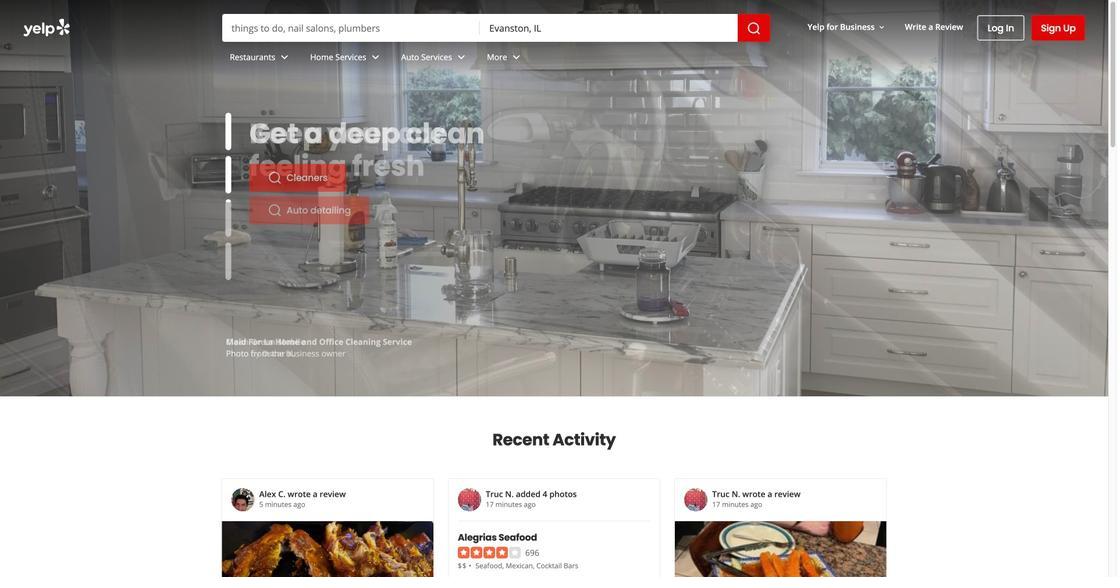 Task type: describe. For each thing, give the bounding box(es) containing it.
none field things to do, nail salons, plumbers
[[222, 14, 480, 42]]

business categories element
[[221, 42, 1085, 76]]

2 24 chevron down v2 image from the left
[[510, 50, 524, 64]]

1 photo of truc n. image from the left
[[458, 489, 481, 512]]

categories element
[[476, 561, 578, 571]]

address, neighborhood, city, state or zip search field
[[480, 14, 738, 42]]

1 select slide image from the top
[[225, 113, 231, 150]]

1 24 chevron down v2 image from the left
[[278, 50, 292, 64]]

none field address, neighborhood, city, state or zip
[[480, 14, 738, 42]]

1 24 chevron down v2 image from the left
[[454, 50, 468, 64]]

2 select slide image from the top
[[225, 156, 231, 194]]



Task type: locate. For each thing, give the bounding box(es) containing it.
None field
[[222, 14, 480, 42], [480, 14, 738, 42]]

search image
[[747, 22, 761, 36]]

1 horizontal spatial 24 chevron down v2 image
[[369, 50, 383, 64]]

1 24 search v2 image from the top
[[268, 171, 282, 185]]

1 none field from the left
[[222, 14, 480, 42]]

None search field
[[0, 0, 1108, 76], [222, 14, 770, 42], [0, 0, 1108, 76], [222, 14, 770, 42]]

1 horizontal spatial 24 chevron down v2 image
[[510, 50, 524, 64]]

2 photo of truc n. image from the left
[[684, 489, 708, 512]]

0 horizontal spatial 24 chevron down v2 image
[[278, 50, 292, 64]]

photo of alex c. image
[[231, 489, 255, 512]]

16 chevron down v2 image
[[877, 23, 886, 32]]

2 none field from the left
[[480, 14, 738, 42]]

0 vertical spatial select slide image
[[225, 113, 231, 150]]

24 search v2 image
[[268, 171, 282, 185], [268, 204, 282, 218]]

0 horizontal spatial 24 chevron down v2 image
[[454, 50, 468, 64]]

explore recent activity section section
[[221, 397, 887, 578]]

24 chevron down v2 image
[[278, 50, 292, 64], [369, 50, 383, 64]]

24 chevron down v2 image
[[454, 50, 468, 64], [510, 50, 524, 64]]

1 vertical spatial select slide image
[[225, 156, 231, 194]]

select slide image
[[225, 113, 231, 150], [225, 156, 231, 194]]

2 24 search v2 image from the top
[[268, 204, 282, 218]]

2 24 chevron down v2 image from the left
[[369, 50, 383, 64]]

0 vertical spatial 24 search v2 image
[[268, 171, 282, 185]]

1 horizontal spatial photo of truc n. image
[[684, 489, 708, 512]]

things to do, nail salons, plumbers search field
[[222, 14, 480, 42]]

photo of truc n. image
[[458, 489, 481, 512], [684, 489, 708, 512]]

0 horizontal spatial photo of truc n. image
[[458, 489, 481, 512]]

1 vertical spatial 24 search v2 image
[[268, 204, 282, 218]]

3.8 star rating image
[[458, 548, 521, 559]]



Task type: vqa. For each thing, say whether or not it's contained in the screenshot.
the top Slideshow element
no



